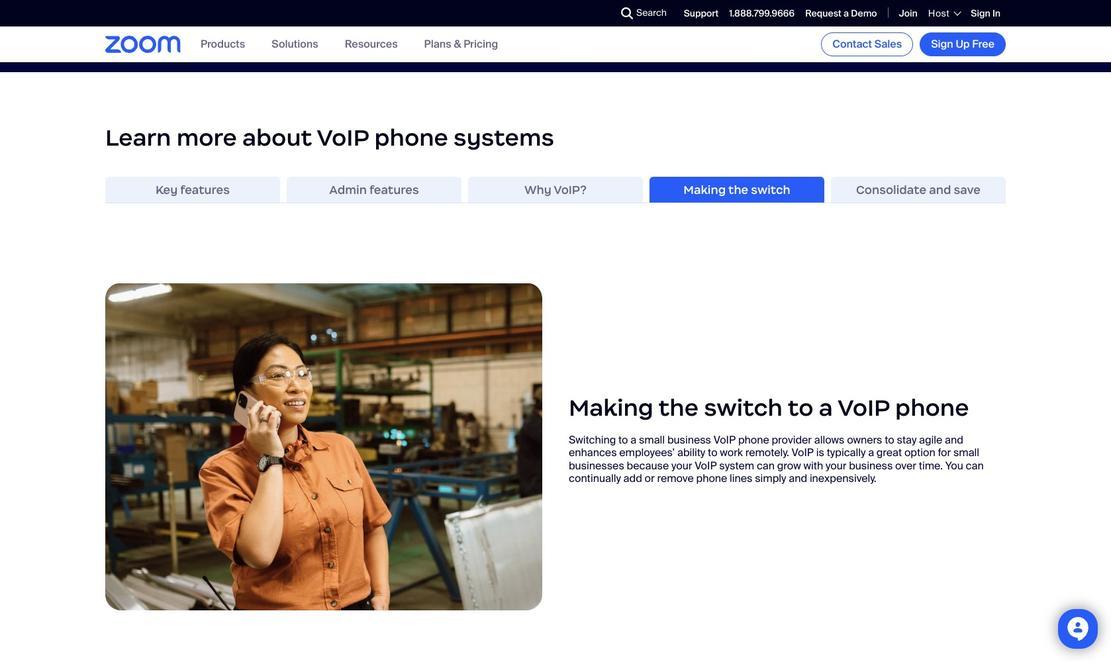 Task type: describe. For each thing, give the bounding box(es) containing it.
up
[[956, 37, 970, 51]]

inexpensively.
[[810, 472, 877, 486]]

businesses
[[569, 459, 625, 473]]

request a demo link
[[806, 7, 878, 19]]

save
[[954, 183, 981, 197]]

1 can from the left
[[757, 459, 775, 473]]

2 vertical spatial and
[[789, 472, 808, 486]]

provider
[[772, 434, 812, 448]]

host button
[[929, 7, 961, 19]]

making the switch button
[[650, 177, 825, 204]]

employees'
[[620, 446, 675, 460]]

you
[[946, 459, 964, 473]]

simply
[[755, 472, 787, 486]]

why voip?
[[525, 183, 587, 197]]

admin features button
[[287, 177, 462, 204]]

phone up agile
[[896, 394, 970, 423]]

to up provider
[[788, 394, 814, 423]]

host
[[929, 7, 950, 19]]

system
[[720, 459, 755, 473]]

switch for making the switch to a voip phone
[[704, 394, 783, 423]]

contact
[[833, 37, 872, 51]]

because
[[627, 459, 669, 473]]

voip?
[[554, 183, 587, 197]]

grow
[[778, 459, 801, 473]]

continually
[[569, 472, 621, 486]]

sign in
[[971, 7, 1001, 19]]

ability
[[678, 446, 706, 460]]

phone left the lines
[[697, 472, 728, 486]]

switching to a small business voip phone provider allows owners to stay agile and enhances employees' ability to work remotely. voip is typically a great option for small businesses because your voip system can grow with your business over time. you can continually add or remove phone lines simply and inexpensively.
[[569, 434, 984, 486]]

or
[[645, 472, 655, 486]]

1 vertical spatial and
[[945, 434, 964, 448]]

phone up system
[[739, 434, 770, 448]]

time.
[[919, 459, 943, 473]]

search image
[[621, 7, 633, 19]]

remotely.
[[746, 446, 790, 460]]

plans & pricing link
[[424, 37, 498, 51]]

switch for making the switch
[[751, 183, 791, 197]]

option
[[905, 446, 936, 460]]

0 horizontal spatial business
[[668, 434, 711, 448]]

systems
[[454, 123, 555, 152]]

join
[[899, 7, 918, 19]]

a up allows
[[819, 394, 833, 423]]

contact sales
[[833, 37, 902, 51]]

with
[[804, 459, 824, 473]]

products button
[[201, 37, 245, 51]]

demo
[[851, 7, 878, 19]]

about
[[243, 123, 312, 152]]

add
[[624, 472, 642, 486]]

voip up system
[[714, 434, 736, 448]]

why voip? button
[[468, 177, 643, 204]]

2 your from the left
[[826, 459, 847, 473]]

the for making the switch to a voip phone
[[659, 394, 699, 423]]

remove
[[657, 472, 694, 486]]



Task type: locate. For each thing, give the bounding box(es) containing it.
solutions button
[[272, 37, 318, 51]]

the
[[729, 183, 749, 197], [659, 394, 699, 423]]

great
[[877, 446, 902, 460]]

0 horizontal spatial making
[[569, 394, 654, 423]]

work
[[720, 446, 743, 460]]

business down owners
[[849, 459, 893, 473]]

voip
[[317, 123, 369, 152], [838, 394, 890, 423], [714, 434, 736, 448], [792, 446, 814, 460], [695, 459, 717, 473]]

consolidate
[[857, 183, 927, 197]]

your right 'is'
[[826, 459, 847, 473]]

resources
[[345, 37, 398, 51]]

owners
[[847, 434, 883, 448]]

switch inside 'button'
[[751, 183, 791, 197]]

0 vertical spatial and
[[930, 183, 952, 197]]

1 horizontal spatial making
[[684, 183, 726, 197]]

a up because
[[631, 434, 637, 448]]

zoom logo image
[[105, 36, 181, 53]]

business up remove
[[668, 434, 711, 448]]

your right because
[[672, 459, 693, 473]]

a
[[844, 7, 849, 19], [819, 394, 833, 423], [631, 434, 637, 448], [869, 446, 875, 460]]

phone
[[375, 123, 448, 152], [896, 394, 970, 423], [739, 434, 770, 448], [697, 472, 728, 486]]

solutions
[[272, 37, 318, 51]]

to right switching
[[619, 434, 628, 448]]

the for making the switch
[[729, 183, 749, 197]]

and
[[930, 183, 952, 197], [945, 434, 964, 448], [789, 472, 808, 486]]

a left demo
[[844, 7, 849, 19]]

0 horizontal spatial features
[[180, 183, 230, 197]]

1 vertical spatial making
[[569, 394, 654, 423]]

&
[[454, 37, 461, 51]]

None search field
[[573, 3, 625, 24]]

sign up free
[[932, 37, 995, 51]]

1 vertical spatial switch
[[704, 394, 783, 423]]

enhances
[[569, 446, 617, 460]]

1.888.799.9666
[[730, 7, 795, 19]]

1 horizontal spatial business
[[849, 459, 893, 473]]

sign in link
[[971, 7, 1001, 19]]

features right admin
[[370, 183, 419, 197]]

features for key features
[[180, 183, 230, 197]]

and right agile
[[945, 434, 964, 448]]

features inside 'key features' button
[[180, 183, 230, 197]]

for
[[938, 446, 951, 460]]

making for making the switch
[[684, 183, 726, 197]]

over
[[896, 459, 917, 473]]

1 vertical spatial business
[[849, 459, 893, 473]]

can left grow
[[757, 459, 775, 473]]

stay
[[897, 434, 917, 448]]

request
[[806, 7, 842, 19]]

plans
[[424, 37, 452, 51]]

1 vertical spatial sign
[[932, 37, 954, 51]]

can right you
[[966, 459, 984, 473]]

search
[[637, 7, 667, 19]]

0 horizontal spatial the
[[659, 394, 699, 423]]

0 horizontal spatial can
[[757, 459, 775, 473]]

and left save
[[930, 183, 952, 197]]

and right simply
[[789, 472, 808, 486]]

to left 'stay'
[[885, 434, 895, 448]]

features inside admin features button
[[370, 183, 419, 197]]

pricing
[[464, 37, 498, 51]]

request a demo
[[806, 7, 878, 19]]

products
[[201, 37, 245, 51]]

making the switch
[[684, 183, 791, 197]]

2 features from the left
[[370, 183, 419, 197]]

0 vertical spatial the
[[729, 183, 749, 197]]

voip up owners
[[838, 394, 890, 423]]

to
[[788, 394, 814, 423], [619, 434, 628, 448], [885, 434, 895, 448], [708, 446, 718, 460]]

1 horizontal spatial small
[[954, 446, 980, 460]]

to left work on the right of the page
[[708, 446, 718, 460]]

phone up admin features
[[375, 123, 448, 152]]

agile
[[920, 434, 943, 448]]

learn more about voip phone systems
[[105, 123, 555, 152]]

0 vertical spatial business
[[668, 434, 711, 448]]

contact sales link
[[822, 32, 914, 56]]

1 horizontal spatial your
[[826, 459, 847, 473]]

1 features from the left
[[180, 183, 230, 197]]

switching
[[569, 434, 616, 448]]

0 horizontal spatial your
[[672, 459, 693, 473]]

key features
[[156, 183, 230, 197]]

1 your from the left
[[672, 459, 693, 473]]

small up because
[[639, 434, 665, 448]]

voip up admin
[[317, 123, 369, 152]]

learn
[[105, 123, 171, 152]]

1 horizontal spatial features
[[370, 183, 419, 197]]

features right the key
[[180, 183, 230, 197]]

1.888.799.9666 link
[[730, 7, 795, 19]]

admin
[[329, 183, 367, 197]]

small
[[639, 434, 665, 448], [954, 446, 980, 460]]

making for making the switch to a voip phone
[[569, 394, 654, 423]]

business
[[668, 434, 711, 448], [849, 459, 893, 473]]

key features button
[[105, 177, 280, 204]]

resources button
[[345, 37, 398, 51]]

admin features
[[329, 183, 419, 197]]

in
[[993, 7, 1001, 19]]

1 horizontal spatial can
[[966, 459, 984, 473]]

making the switch to a voip phone
[[569, 394, 970, 423]]

2 can from the left
[[966, 459, 984, 473]]

small right for on the bottom right of the page
[[954, 446, 980, 460]]

sign up free link
[[920, 32, 1006, 56]]

switch
[[751, 183, 791, 197], [704, 394, 783, 423]]

your
[[672, 459, 693, 473], [826, 459, 847, 473]]

a left great
[[869, 446, 875, 460]]

0 horizontal spatial small
[[639, 434, 665, 448]]

support
[[684, 7, 719, 19]]

more
[[177, 123, 237, 152]]

voip left 'is'
[[792, 446, 814, 460]]

why
[[525, 183, 552, 197]]

consolidate and save button
[[831, 177, 1006, 204]]

sign for sign in
[[971, 7, 991, 19]]

1 horizontal spatial the
[[729, 183, 749, 197]]

lines
[[730, 472, 753, 486]]

sign left in on the right
[[971, 7, 991, 19]]

sales
[[875, 37, 902, 51]]

sign for sign up free
[[932, 37, 954, 51]]

features for admin features
[[370, 183, 419, 197]]

0 vertical spatial making
[[684, 183, 726, 197]]

features
[[180, 183, 230, 197], [370, 183, 419, 197]]

is
[[817, 446, 825, 460]]

making inside making the switch 'button'
[[684, 183, 726, 197]]

1 horizontal spatial sign
[[971, 7, 991, 19]]

the inside 'button'
[[729, 183, 749, 197]]

search image
[[621, 7, 633, 19]]

key
[[156, 183, 178, 197]]

making the switch to a voip phone image
[[105, 283, 543, 611]]

can
[[757, 459, 775, 473], [966, 459, 984, 473]]

tabs tab list
[[105, 177, 1006, 204]]

and inside "button"
[[930, 183, 952, 197]]

1 vertical spatial the
[[659, 394, 699, 423]]

0 horizontal spatial sign
[[932, 37, 954, 51]]

0 vertical spatial switch
[[751, 183, 791, 197]]

sign left up
[[932, 37, 954, 51]]

allows
[[815, 434, 845, 448]]

voip left work on the right of the page
[[695, 459, 717, 473]]

0 vertical spatial sign
[[971, 7, 991, 19]]

join link
[[899, 7, 918, 19]]

making
[[684, 183, 726, 197], [569, 394, 654, 423]]

typically
[[827, 446, 866, 460]]

free
[[973, 37, 995, 51]]

consolidate and save
[[857, 183, 981, 197]]

plans & pricing
[[424, 37, 498, 51]]

support link
[[684, 7, 719, 19]]



Task type: vqa. For each thing, say whether or not it's contained in the screenshot.
the rightmost Making
yes



